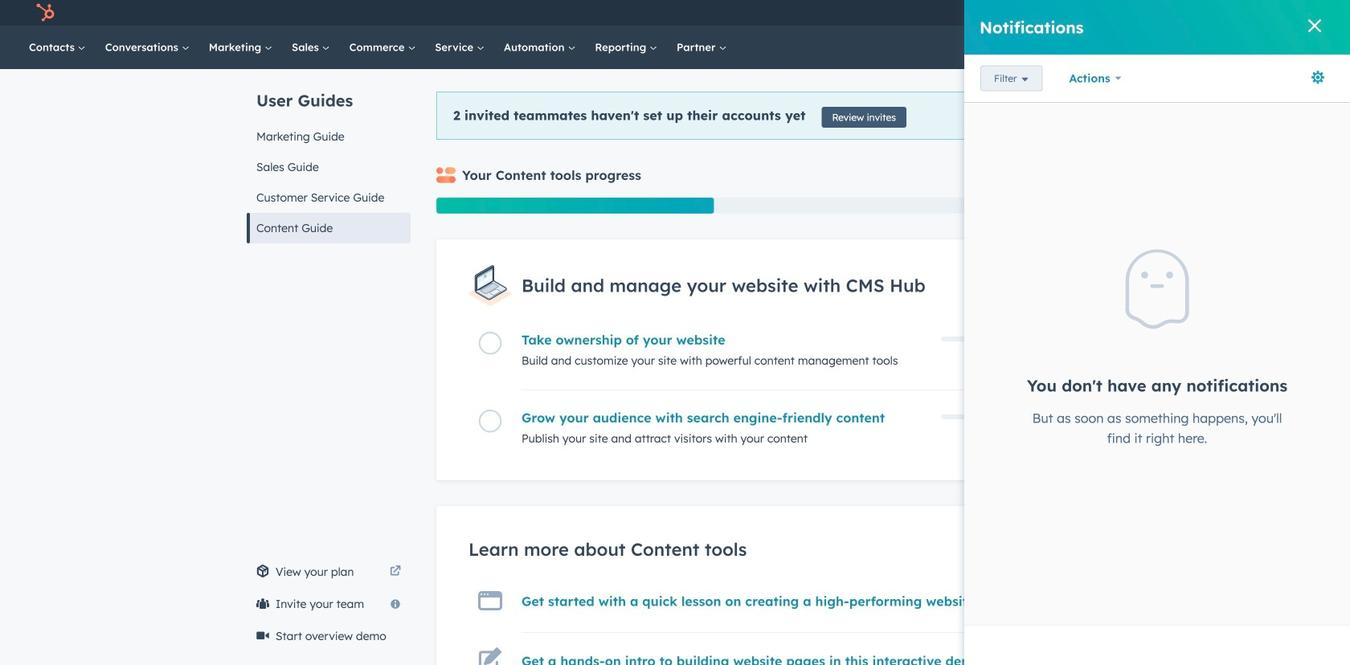 Task type: vqa. For each thing, say whether or not it's contained in the screenshot.
Template
no



Task type: locate. For each thing, give the bounding box(es) containing it.
link opens in a new window image
[[390, 563, 401, 582]]

menu
[[1026, 0, 1331, 26]]

user guides element
[[247, 69, 411, 244]]

marketplaces image
[[1143, 7, 1158, 22]]

Search HubSpot search field
[[1125, 34, 1294, 61]]

link opens in a new window image
[[390, 567, 401, 578]]

garebear orlando image
[[1265, 6, 1279, 20]]

progress bar
[[437, 198, 714, 214]]



